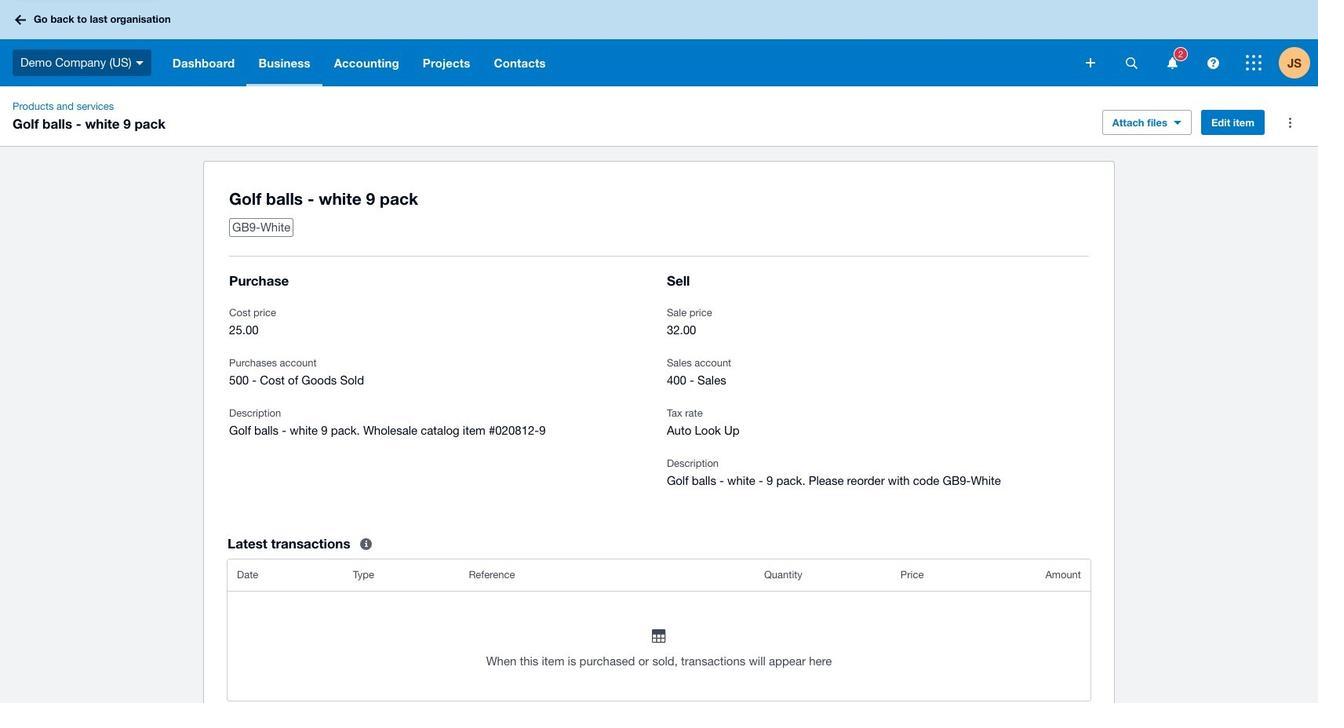 Task type: describe. For each thing, give the bounding box(es) containing it.
2 horizontal spatial svg image
[[1246, 55, 1262, 71]]

more info image
[[350, 528, 382, 559]]

0 horizontal spatial svg image
[[136, 61, 143, 65]]

more actions image
[[1274, 107, 1306, 138]]



Task type: vqa. For each thing, say whether or not it's contained in the screenshot.
'List of transactions' element
yes



Task type: locate. For each thing, give the bounding box(es) containing it.
svg image
[[1246, 55, 1262, 71], [1086, 58, 1095, 67], [136, 61, 143, 65]]

banner
[[0, 0, 1318, 86]]

1 horizontal spatial svg image
[[1086, 58, 1095, 67]]

svg image
[[15, 15, 26, 25], [1126, 57, 1137, 69], [1167, 57, 1177, 69], [1207, 57, 1219, 69]]

list of transactions element
[[228, 559, 1091, 701]]



